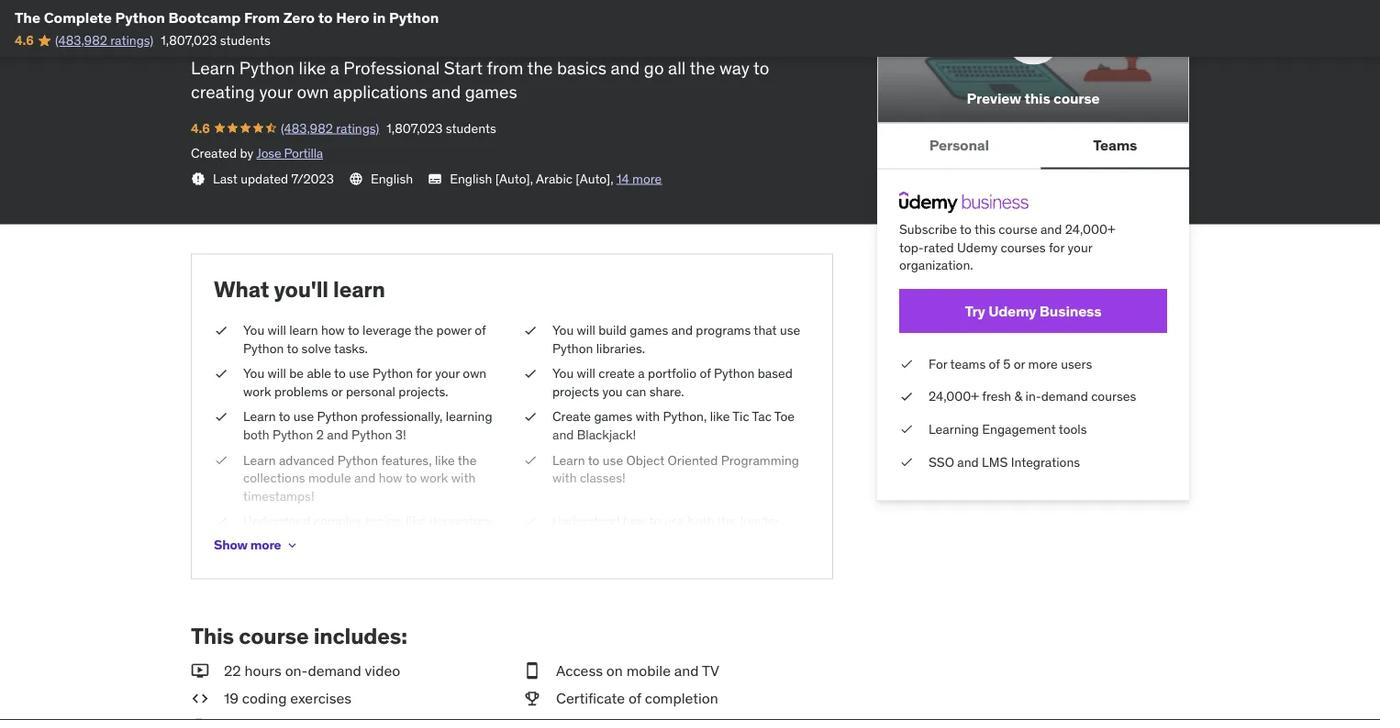 Task type: vqa. For each thing, say whether or not it's contained in the screenshot.
a inside the You will create a portfolio of Python based projects you can share.
yes



Task type: locate. For each thing, give the bounding box(es) containing it.
learn up classes!
[[553, 452, 585, 469]]

will left be
[[268, 365, 286, 382]]

24,000+ inside subscribe to this course and 24,000+ top‑rated udemy courses for your organization.
[[1066, 221, 1116, 238]]

0 horizontal spatial course
[[239, 623, 309, 650]]

0 horizontal spatial courses
[[1001, 239, 1046, 256]]

1 horizontal spatial work
[[420, 470, 448, 487]]

build
[[599, 322, 627, 339]]

1 horizontal spatial hero
[[336, 8, 370, 27]]

last updated 7/2023
[[213, 170, 334, 187]]

a
[[330, 57, 339, 79], [638, 365, 645, 382]]

course inside preview this course button
[[1054, 89, 1100, 108]]

a inside the complete python bootcamp from zero to hero in python learn python like a professional  start from the basics and go all the way to creating your own applications and games
[[330, 57, 339, 79]]

the
[[191, 0, 242, 14], [15, 8, 40, 27]]

applications
[[333, 81, 428, 103]]

to inside learn to use object oriented programming with classes!
[[588, 452, 600, 469]]

your up projects.
[[435, 365, 460, 382]]

you
[[603, 383, 623, 400]]

you for you will be able to use python for your own work problems or personal projects.
[[243, 365, 265, 382]]

1,807,023 down the complete python bootcamp from zero to hero in python
[[161, 32, 217, 49]]

1,807,023 students
[[161, 32, 271, 49], [387, 120, 496, 136]]

xsmall image
[[214, 365, 229, 383], [900, 388, 914, 406], [523, 408, 538, 426], [900, 421, 914, 439], [214, 452, 229, 470], [523, 452, 538, 470], [900, 453, 914, 471]]

you down what
[[243, 322, 265, 339]]

this right the preview
[[1025, 89, 1051, 108]]

how down features,
[[379, 470, 403, 487]]

like inside learn advanced python features, like the collections module and how to work with timestamps!
[[435, 452, 455, 469]]

1 vertical spatial for
[[416, 365, 432, 382]]

able
[[307, 365, 331, 382]]

python inside you will learn how to leverage the power of python to solve tasks.
[[243, 340, 284, 357]]

games down from
[[465, 81, 517, 103]]

0 vertical spatial for
[[1049, 239, 1065, 256]]

xsmall image for learning engagement tools
[[900, 421, 914, 439]]

the inside the complete python bootcamp from zero to hero in python learn python like a professional  start from the basics and go all the way to creating your own applications and games
[[191, 0, 242, 14]]

1 horizontal spatial 1,807,023 students
[[387, 120, 496, 136]]

0 horizontal spatial a
[[330, 57, 339, 79]]

how inside learn advanced python features, like the collections module and how to work with timestamps!
[[379, 470, 403, 487]]

,
[[611, 170, 614, 187]]

small image for access
[[523, 661, 542, 682]]

english for english
[[371, 170, 413, 187]]

1 vertical spatial this
[[975, 221, 996, 238]]

and right 2
[[327, 427, 349, 443]]

and right notebook
[[613, 531, 634, 548]]

learn advanced python features, like the collections module and how to work with timestamps!
[[243, 452, 477, 505]]

both up collections
[[243, 427, 270, 443]]

classes!
[[580, 470, 626, 487]]

2 vertical spatial games
[[594, 409, 633, 425]]

will inside you will build games and programs that use python libraries.
[[577, 322, 596, 339]]

small image
[[523, 661, 542, 682], [191, 689, 209, 710], [523, 689, 542, 710], [191, 717, 209, 721]]

will down what you'll learn
[[268, 322, 286, 339]]

1 vertical spatial or
[[331, 383, 343, 400]]

create games with python, like tic tac toe and blackjack!
[[553, 409, 795, 443]]

try udemy business link
[[900, 289, 1168, 333]]

0 horizontal spatial hero
[[191, 12, 257, 49]]

the inside you will learn how to leverage the power of python to solve tasks.
[[415, 322, 433, 339]]

learn up collections
[[243, 452, 276, 469]]

use inside understand how to use both the jupyter notebook and create .py files
[[665, 513, 685, 530]]

1 horizontal spatial with
[[553, 470, 577, 487]]

with up decorators.
[[451, 470, 476, 487]]

certificate
[[556, 690, 625, 708]]

demand up exercises
[[308, 662, 361, 680]]

show more
[[214, 537, 281, 554]]

this down udemy business image
[[975, 221, 996, 238]]

1,807,023
[[161, 32, 217, 49], [387, 120, 443, 136]]

for up projects.
[[416, 365, 432, 382]]

2 horizontal spatial your
[[1068, 239, 1093, 256]]

1 horizontal spatial or
[[1014, 356, 1026, 372]]

complex
[[314, 513, 362, 530]]

use up "personal"
[[349, 365, 370, 382]]

learn up the leverage
[[333, 276, 385, 303]]

your up business
[[1068, 239, 1093, 256]]

2 horizontal spatial course
[[1054, 89, 1100, 108]]

power
[[437, 322, 472, 339]]

1 horizontal spatial both
[[688, 513, 715, 530]]

tasks.
[[334, 340, 368, 357]]

bootcamp up basics
[[495, 0, 638, 14]]

or
[[1014, 356, 1026, 372], [331, 383, 343, 400]]

1 horizontal spatial courses
[[1092, 388, 1137, 405]]

learn inside learn advanced python features, like the collections module and how to work with timestamps!
[[243, 452, 276, 469]]

0 vertical spatial courses
[[1001, 239, 1046, 256]]

own inside the complete python bootcamp from zero to hero in python learn python like a professional  start from the basics and go all the way to creating your own applications and games
[[297, 81, 329, 103]]

2 vertical spatial more
[[250, 537, 281, 554]]

created by jose portilla
[[191, 145, 323, 161]]

from
[[644, 0, 716, 14], [244, 8, 280, 27]]

course up hours on the bottom left
[[239, 623, 309, 650]]

0 horizontal spatial understand
[[243, 513, 311, 530]]

udemy
[[958, 239, 998, 256], [989, 302, 1037, 320]]

projects
[[553, 383, 599, 400]]

0 vertical spatial work
[[243, 383, 271, 400]]

hero
[[336, 8, 370, 27], [191, 12, 257, 49]]

learn to use object oriented programming with classes!
[[553, 452, 800, 487]]

0 vertical spatial this
[[1025, 89, 1051, 108]]

more for or
[[1029, 356, 1058, 372]]

will inside "you will be able to use python for your own work problems or personal projects."
[[268, 365, 286, 382]]

like left 'professional'
[[299, 57, 326, 79]]

0 vertical spatial 4.6
[[15, 32, 34, 49]]

tab list
[[878, 123, 1190, 169]]

english right closed captions icon
[[450, 170, 492, 187]]

1 vertical spatial games
[[630, 322, 669, 339]]

0 vertical spatial games
[[465, 81, 517, 103]]

1 horizontal spatial 4.6
[[191, 120, 210, 136]]

python inside "you will be able to use python for your own work problems or personal projects."
[[373, 365, 413, 382]]

more left users
[[1029, 356, 1058, 372]]

create up you
[[599, 365, 635, 382]]

2 vertical spatial how
[[623, 513, 647, 530]]

0 horizontal spatial with
[[451, 470, 476, 487]]

1 horizontal spatial bootcamp
[[495, 0, 638, 14]]

learn inside learn to use object oriented programming with classes!
[[553, 452, 585, 469]]

and left tv
[[675, 662, 699, 680]]

course up teams
[[1054, 89, 1100, 108]]

1 vertical spatial 1,807,023
[[387, 120, 443, 136]]

1 horizontal spatial the
[[191, 0, 242, 14]]

and inside 'create games with python, like tic tac toe and blackjack!'
[[553, 427, 574, 443]]

tac
[[752, 409, 772, 425]]

of right portfolio
[[700, 365, 711, 382]]

and inside you will build games and programs that use python libraries.
[[672, 322, 693, 339]]

complete
[[248, 0, 383, 14], [44, 8, 112, 27]]

students down the complete python bootcamp from zero to hero in python
[[220, 32, 271, 49]]

hero up 'professional'
[[336, 8, 370, 27]]

xsmall image for sso and lms integrations
[[900, 453, 914, 471]]

for inside subscribe to this course and 24,000+ top‑rated udemy courses for your organization.
[[1049, 239, 1065, 256]]

notebook
[[553, 531, 609, 548]]

[auto]
[[576, 170, 611, 187]]

learn up the solve
[[289, 322, 318, 339]]

0 vertical spatial more
[[633, 170, 662, 187]]

learn inside you will learn how to leverage the power of python to solve tasks.
[[289, 322, 318, 339]]

a up can
[[638, 365, 645, 382]]

2 horizontal spatial how
[[623, 513, 647, 530]]

and down create
[[553, 427, 574, 443]]

the inside learn advanced python features, like the collections module and how to work with timestamps!
[[458, 452, 477, 469]]

0 vertical spatial course
[[1054, 89, 1100, 108]]

0 horizontal spatial from
[[244, 8, 280, 27]]

organization.
[[900, 257, 974, 274]]

1 horizontal spatial understand
[[553, 513, 620, 530]]

from
[[487, 57, 524, 79]]

like right features,
[[435, 452, 455, 469]]

work left the problems
[[243, 383, 271, 400]]

how inside you will learn how to leverage the power of python to solve tasks.
[[321, 322, 345, 339]]

students down start
[[446, 120, 496, 136]]

1,807,023 down applications
[[387, 120, 443, 136]]

courses up try udemy business
[[1001, 239, 1046, 256]]

like inside the complete python bootcamp from zero to hero in python learn python like a professional  start from the basics and go all the way to creating your own applications and games
[[299, 57, 326, 79]]

games up libraries.
[[630, 322, 669, 339]]

the up "files"
[[717, 513, 736, 530]]

0 horizontal spatial both
[[243, 427, 270, 443]]

more right 14
[[633, 170, 662, 187]]

the inside understand how to use both the jupyter notebook and create .py files
[[717, 513, 736, 530]]

hours
[[245, 662, 282, 680]]

1 horizontal spatial course
[[999, 221, 1038, 238]]

english for english [auto], arabic [auto] , 14 more
[[450, 170, 492, 187]]

24,000+ up business
[[1066, 221, 1116, 238]]

will
[[268, 322, 286, 339], [577, 322, 596, 339], [268, 365, 286, 382], [577, 365, 596, 382]]

2
[[317, 427, 324, 443]]

courses down users
[[1092, 388, 1137, 405]]

of right power
[[475, 322, 486, 339]]

a inside you will create a portfolio of python based projects you can share.
[[638, 365, 645, 382]]

2 horizontal spatial with
[[636, 409, 660, 425]]

learn inside the complete python bootcamp from zero to hero in python learn python like a professional  start from the basics and go all the way to creating your own applications and games
[[191, 57, 235, 79]]

to inside learn to use python professionally, learning both python 2 and python 3!
[[279, 409, 290, 425]]

you will learn how to leverage the power of python to solve tasks.
[[243, 322, 486, 357]]

learning
[[446, 409, 493, 425]]

1 horizontal spatial in
[[373, 8, 386, 27]]

for teams of 5 or more users
[[929, 356, 1093, 372]]

course language image
[[349, 172, 363, 186]]

and right module
[[354, 470, 376, 487]]

hero for the complete python bootcamp from zero to hero in python
[[336, 8, 370, 27]]

small image
[[191, 661, 209, 682]]

own up portilla
[[297, 81, 329, 103]]

0 horizontal spatial bootcamp
[[168, 8, 241, 27]]

your inside subscribe to this course and 24,000+ top‑rated udemy courses for your organization.
[[1068, 239, 1093, 256]]

0 horizontal spatial the
[[15, 8, 40, 27]]

preview
[[967, 89, 1022, 108]]

games inside the complete python bootcamp from zero to hero in python learn python like a professional  start from the basics and go all the way to creating your own applications and games
[[465, 81, 517, 103]]

0 horizontal spatial learn
[[289, 322, 318, 339]]

games inside you will build games and programs that use python libraries.
[[630, 322, 669, 339]]

jose portilla link
[[257, 145, 323, 161]]

will for learn
[[268, 322, 286, 339]]

for
[[1049, 239, 1065, 256], [416, 365, 432, 382]]

xsmall image for you will learn how to leverage the power of python to solve tasks.
[[214, 322, 229, 340]]

0 vertical spatial 24,000+
[[1066, 221, 1116, 238]]

course
[[1054, 89, 1100, 108], [999, 221, 1038, 238], [239, 623, 309, 650]]

zero inside the complete python bootcamp from zero to hero in python learn python like a professional  start from the basics and go all the way to creating your own applications and games
[[722, 0, 785, 14]]

0 vertical spatial or
[[1014, 356, 1026, 372]]

use up classes!
[[603, 452, 623, 469]]

demand up tools
[[1042, 388, 1089, 405]]

more
[[633, 170, 662, 187], [1029, 356, 1058, 372], [250, 537, 281, 554]]

for inside "you will be able to use python for your own work problems or personal projects."
[[416, 365, 432, 382]]

and up try udemy business
[[1041, 221, 1062, 238]]

in
[[373, 8, 386, 27], [263, 12, 289, 49]]

1 vertical spatial learn
[[289, 322, 318, 339]]

from up creating on the left of the page
[[244, 8, 280, 27]]

learn for will
[[289, 322, 318, 339]]

zero for the complete python bootcamp from zero to hero in python
[[283, 8, 315, 27]]

0 horizontal spatial zero
[[283, 8, 315, 27]]

0 vertical spatial 1,807,023
[[161, 32, 217, 49]]

use right that
[[780, 322, 801, 339]]

mobile
[[627, 662, 671, 680]]

0 horizontal spatial 4.6
[[15, 32, 34, 49]]

udemy right try
[[989, 302, 1037, 320]]

1 vertical spatial courses
[[1092, 388, 1137, 405]]

will left 'build'
[[577, 322, 596, 339]]

your inside the complete python bootcamp from zero to hero in python learn python like a professional  start from the basics and go all the way to creating your own applications and games
[[259, 81, 293, 103]]

complete for the complete python bootcamp from zero to hero in python learn python like a professional  start from the basics and go all the way to creating your own applications and games
[[248, 0, 383, 14]]

udemy up organization.
[[958, 239, 998, 256]]

by
[[240, 145, 254, 161]]

zero
[[722, 0, 785, 14], [283, 8, 315, 27]]

0 vertical spatial demand
[[1042, 388, 1089, 405]]

xsmall image
[[191, 172, 206, 186], [214, 322, 229, 340], [523, 322, 538, 340], [900, 355, 914, 373], [523, 365, 538, 383], [214, 408, 229, 426], [214, 513, 229, 531], [523, 513, 538, 531], [285, 538, 300, 553]]

xsmall image for you will build games and programs that use python libraries.
[[523, 322, 538, 340]]

preview this course
[[967, 89, 1100, 108]]

with inside 'create games with python, like tic tac toe and blackjack!'
[[636, 409, 660, 425]]

0 horizontal spatial students
[[220, 32, 271, 49]]

you will be able to use python for your own work problems or personal projects.
[[243, 365, 487, 400]]

24,000+
[[1066, 221, 1116, 238], [929, 388, 979, 405]]

0 horizontal spatial 1,807,023
[[161, 32, 217, 49]]

access
[[556, 662, 603, 680]]

timestamps!
[[243, 488, 315, 505]]

1 horizontal spatial this
[[1025, 89, 1051, 108]]

with down can
[[636, 409, 660, 425]]

understand down the "timestamps!"
[[243, 513, 311, 530]]

bootcamp inside the complete python bootcamp from zero to hero in python learn python like a professional  start from the basics and go all the way to creating your own applications and games
[[495, 0, 638, 14]]

1 horizontal spatial how
[[379, 470, 403, 487]]

you inside "you will be able to use python for your own work problems or personal projects."
[[243, 365, 265, 382]]

both up "files"
[[688, 513, 715, 530]]

0 horizontal spatial more
[[250, 537, 281, 554]]

with inside learn to use object oriented programming with classes!
[[553, 470, 577, 487]]

24,000+ fresh & in-demand courses
[[929, 388, 1137, 405]]

and inside understand how to use both the jupyter notebook and create .py files
[[613, 531, 634, 548]]

python inside learn advanced python features, like the collections module and how to work with timestamps!
[[338, 452, 378, 469]]

teams button
[[1042, 123, 1190, 167]]

the left power
[[415, 322, 433, 339]]

the for the complete python bootcamp from zero to hero in python learn python like a professional  start from the basics and go all the way to creating your own applications and games
[[191, 0, 242, 14]]

3!
[[396, 427, 406, 443]]

1 vertical spatial 4.6
[[191, 120, 210, 136]]

use up .py
[[665, 513, 685, 530]]

hero up creating on the left of the page
[[191, 12, 257, 49]]

for up business
[[1049, 239, 1065, 256]]

learn for learn to use python professionally, learning both python 2 and python 3!
[[243, 409, 276, 425]]

your right creating on the left of the page
[[259, 81, 293, 103]]

more right show
[[250, 537, 281, 554]]

of left 5
[[989, 356, 1000, 372]]

preview this course button
[[878, 0, 1190, 123]]

0 vertical spatial both
[[243, 427, 270, 443]]

0 vertical spatial a
[[330, 57, 339, 79]]

1 horizontal spatial english
[[450, 170, 492, 187]]

0 horizontal spatial english
[[371, 170, 413, 187]]

learn for learn advanced python features, like the collections module and how to work with timestamps!
[[243, 452, 276, 469]]

own up the learning
[[463, 365, 487, 382]]

more for 14
[[633, 170, 662, 187]]

use down the problems
[[294, 409, 314, 425]]

0 vertical spatial ratings)
[[110, 32, 154, 49]]

1 vertical spatial how
[[379, 470, 403, 487]]

portfolio
[[648, 365, 697, 382]]

how up the solve
[[321, 322, 345, 339]]

of inside you will learn how to leverage the power of python to solve tasks.
[[475, 322, 486, 339]]

1,807,023 students up closed captions icon
[[387, 120, 496, 136]]

the right "all"
[[690, 57, 716, 79]]

2 understand from the left
[[553, 513, 620, 530]]

1 vertical spatial a
[[638, 365, 645, 382]]

1 vertical spatial udemy
[[989, 302, 1037, 320]]

toe
[[775, 409, 795, 425]]

create inside understand how to use both the jupyter notebook and create .py files
[[637, 531, 673, 548]]

you inside you will build games and programs that use python libraries.
[[553, 322, 574, 339]]

will inside you will learn how to leverage the power of python to solve tasks.
[[268, 322, 286, 339]]

oriented
[[668, 452, 718, 469]]

1 horizontal spatial zero
[[722, 0, 785, 14]]

that
[[754, 322, 777, 339]]

your inside "you will be able to use python for your own work problems or personal projects."
[[435, 365, 460, 382]]

1 understand from the left
[[243, 513, 311, 530]]

a up applications
[[330, 57, 339, 79]]

the down the learning
[[458, 452, 477, 469]]

bootcamp up creating on the left of the page
[[168, 8, 241, 27]]

games inside 'create games with python, like tic tac toe and blackjack!'
[[594, 409, 633, 425]]

1 horizontal spatial complete
[[248, 0, 383, 14]]

business
[[1040, 302, 1102, 320]]

understand inside understand how to use both the jupyter notebook and create .py files
[[553, 513, 620, 530]]

and inside learn advanced python features, like the collections module and how to work with timestamps!
[[354, 470, 376, 487]]

you
[[243, 322, 265, 339], [553, 322, 574, 339], [243, 365, 265, 382], [553, 365, 574, 382]]

1 horizontal spatial 24,000+
[[1066, 221, 1116, 238]]

1 horizontal spatial your
[[435, 365, 460, 382]]

python inside you will build games and programs that use python libraries.
[[553, 340, 593, 357]]

0 horizontal spatial complete
[[44, 8, 112, 27]]

in-
[[1026, 388, 1042, 405]]

to inside understand how to use both the jupyter notebook and create .py files
[[650, 513, 662, 530]]

english right "course language" icon
[[371, 170, 413, 187]]

own inside "you will be able to use python for your own work problems or personal projects."
[[463, 365, 487, 382]]

use inside learn to use object oriented programming with classes!
[[603, 452, 623, 469]]

0 horizontal spatial in
[[263, 12, 289, 49]]

hero inside the complete python bootcamp from zero to hero in python learn python like a professional  start from the basics and go all the way to creating your own applications and games
[[191, 12, 257, 49]]

from up "all"
[[644, 0, 716, 14]]

and
[[611, 57, 640, 79], [432, 81, 461, 103], [1041, 221, 1062, 238], [672, 322, 693, 339], [327, 427, 349, 443], [553, 427, 574, 443], [958, 454, 979, 470], [354, 470, 376, 487], [613, 531, 634, 548], [675, 662, 699, 680]]

like left tic
[[710, 409, 730, 425]]

hero for the complete python bootcamp from zero to hero in python learn python like a professional  start from the basics and go all the way to creating your own applications and games
[[191, 12, 257, 49]]

1 horizontal spatial 1,807,023
[[387, 120, 443, 136]]

and inside learn to use python professionally, learning both python 2 and python 3!
[[327, 427, 349, 443]]

5
[[1004, 356, 1011, 372]]

1 horizontal spatial own
[[463, 365, 487, 382]]

bootcamp
[[495, 0, 638, 14], [168, 8, 241, 27]]

4.6
[[15, 32, 34, 49], [191, 120, 210, 136]]

users
[[1061, 356, 1093, 372]]

learn down the problems
[[243, 409, 276, 425]]

xsmall image for last updated 7/2023
[[191, 172, 206, 186]]

you up projects
[[553, 365, 574, 382]]

course down udemy business image
[[999, 221, 1038, 238]]

you left be
[[243, 365, 265, 382]]

advanced
[[279, 452, 334, 469]]

xsmall image for you will create a portfolio of python based projects you can share.
[[523, 365, 538, 383]]

1 vertical spatial own
[[463, 365, 487, 382]]

learn up creating on the left of the page
[[191, 57, 235, 79]]

1 horizontal spatial students
[[446, 120, 496, 136]]

work inside "you will be able to use python for your own work problems or personal projects."
[[243, 383, 271, 400]]

you inside you will create a portfolio of python based projects you can share.
[[553, 365, 574, 382]]

0 horizontal spatial this
[[975, 221, 996, 238]]

from inside the complete python bootcamp from zero to hero in python learn python like a professional  start from the basics and go all the way to creating your own applications and games
[[644, 0, 716, 14]]

with left classes!
[[553, 470, 577, 487]]

or left "personal"
[[331, 383, 343, 400]]

1,807,023 students down the complete python bootcamp from zero to hero in python
[[161, 32, 271, 49]]

0 horizontal spatial your
[[259, 81, 293, 103]]

like
[[299, 57, 326, 79], [710, 409, 730, 425], [435, 452, 455, 469], [406, 513, 426, 530]]

1 vertical spatial ratings)
[[336, 120, 379, 136]]

0 horizontal spatial or
[[331, 383, 343, 400]]

understand
[[243, 513, 311, 530], [553, 513, 620, 530]]

or right 5
[[1014, 356, 1026, 372]]

you inside you will learn how to leverage the power of python to solve tasks.
[[243, 322, 265, 339]]

will inside you will create a portfolio of python based projects you can share.
[[577, 365, 596, 382]]

19
[[224, 690, 239, 708]]

udemy inside subscribe to this course and 24,000+ top‑rated udemy courses for your organization.
[[958, 239, 998, 256]]

0 vertical spatial own
[[297, 81, 329, 103]]

the complete python bootcamp from zero to hero in python learn python like a professional  start from the basics and go all the way to creating your own applications and games
[[191, 0, 820, 103]]

will up projects
[[577, 365, 596, 382]]

0 horizontal spatial own
[[297, 81, 329, 103]]

1 horizontal spatial (483,982
[[281, 120, 333, 136]]

2 horizontal spatial more
[[1029, 356, 1058, 372]]

0 horizontal spatial work
[[243, 383, 271, 400]]

0 vertical spatial learn
[[333, 276, 385, 303]]

create left .py
[[637, 531, 673, 548]]

1 vertical spatial (483,982
[[281, 120, 333, 136]]

work down features,
[[420, 470, 448, 487]]

0 horizontal spatial for
[[416, 365, 432, 382]]

(483,982
[[55, 32, 107, 49], [281, 120, 333, 136]]

use inside you will build games and programs that use python libraries.
[[780, 322, 801, 339]]

complete inside the complete python bootcamp from zero to hero in python learn python like a professional  start from the basics and go all the way to creating your own applications and games
[[248, 0, 383, 14]]

1 vertical spatial both
[[688, 513, 715, 530]]

in inside the complete python bootcamp from zero to hero in python learn python like a professional  start from the basics and go all the way to creating your own applications and games
[[263, 12, 289, 49]]

and left programs
[[672, 322, 693, 339]]

games up blackjack!
[[594, 409, 633, 425]]

1 english from the left
[[371, 170, 413, 187]]

24,000+ up learning
[[929, 388, 979, 405]]

understand up notebook
[[553, 513, 620, 530]]

1 horizontal spatial learn
[[333, 276, 385, 303]]

1 vertical spatial your
[[1068, 239, 1093, 256]]

both inside understand how to use both the jupyter notebook and create .py files
[[688, 513, 715, 530]]

0 horizontal spatial 24,000+
[[929, 388, 979, 405]]

2 vertical spatial course
[[239, 623, 309, 650]]

own
[[297, 81, 329, 103], [463, 365, 487, 382]]

learn inside learn to use python professionally, learning both python 2 and python 3!
[[243, 409, 276, 425]]

you left 'build'
[[553, 322, 574, 339]]

0 horizontal spatial how
[[321, 322, 345, 339]]

xsmall image for learn advanced python features, like the collections module and how to work with timestamps!
[[214, 452, 229, 470]]

coding
[[242, 690, 287, 708]]

you for you will create a portfolio of python based projects you can share.
[[553, 365, 574, 382]]

how down classes!
[[623, 513, 647, 530]]

2 english from the left
[[450, 170, 492, 187]]



Task type: describe. For each thing, give the bounding box(es) containing it.
1 horizontal spatial (483,982 ratings)
[[281, 120, 379, 136]]

the complete python bootcamp from zero to hero in python
[[15, 8, 439, 27]]

sso and lms integrations
[[929, 454, 1081, 470]]

go
[[644, 57, 664, 79]]

closed captions image
[[428, 171, 443, 186]]

bootcamp for the complete python bootcamp from zero to hero in python
[[168, 8, 241, 27]]

topics,
[[365, 513, 403, 530]]

create
[[553, 409, 591, 425]]

in for the complete python bootcamp from zero to hero in python
[[373, 8, 386, 27]]

like inside 'create games with python, like tic tac toe and blackjack!'
[[710, 409, 730, 425]]

object
[[627, 452, 665, 469]]

for
[[929, 356, 948, 372]]

collections
[[243, 470, 305, 487]]

courses inside subscribe to this course and 24,000+ top‑rated udemy courses for your organization.
[[1001, 239, 1046, 256]]

xsmall image for you will be able to use python for your own work problems or personal projects.
[[214, 365, 229, 383]]

what you'll learn
[[214, 276, 385, 303]]

use inside learn to use python professionally, learning both python 2 and python 3!
[[294, 409, 314, 425]]

with inside learn advanced python features, like the collections module and how to work with timestamps!
[[451, 470, 476, 487]]

will for build
[[577, 322, 596, 339]]

files
[[696, 531, 720, 548]]

learn for learn to use object oriented programming with classes!
[[553, 452, 585, 469]]

programs
[[696, 322, 751, 339]]

complete for the complete python bootcamp from zero to hero in python
[[44, 8, 112, 27]]

small image for 19
[[191, 689, 209, 710]]

tic
[[733, 409, 750, 425]]

this inside subscribe to this course and 24,000+ top‑rated udemy courses for your organization.
[[975, 221, 996, 238]]

in for the complete python bootcamp from zero to hero in python learn python like a professional  start from the basics and go all the way to creating your own applications and games
[[263, 12, 289, 49]]

personal
[[930, 136, 990, 154]]

of down access on mobile and tv
[[629, 690, 642, 708]]

fresh
[[983, 388, 1012, 405]]

python inside you will create a portfolio of python based projects you can share.
[[714, 365, 755, 382]]

exercises
[[290, 690, 352, 708]]

0 horizontal spatial (483,982
[[55, 32, 107, 49]]

more inside button
[[250, 537, 281, 554]]

understand for understand how to use both the jupyter notebook and create .py files
[[553, 513, 620, 530]]

like right topics,
[[406, 513, 426, 530]]

to inside learn advanced python features, like the collections module and how to work with timestamps!
[[406, 470, 417, 487]]

you will create a portfolio of python based projects you can share.
[[553, 365, 793, 400]]

understand complex topics, like decorators.
[[243, 513, 494, 530]]

0 horizontal spatial ratings)
[[110, 32, 154, 49]]

jose
[[257, 145, 281, 161]]

xsmall image for learn to use python professionally, learning both python 2 and python 3!
[[214, 408, 229, 426]]

leverage
[[363, 322, 412, 339]]

and left 'go'
[[611, 57, 640, 79]]

tv
[[702, 662, 720, 680]]

you for you will learn how to leverage the power of python to solve tasks.
[[243, 322, 265, 339]]

decorators.
[[429, 513, 494, 530]]

blackjack!
[[577, 427, 636, 443]]

includes:
[[314, 623, 407, 650]]

use inside "you will be able to use python for your own work problems or personal projects."
[[349, 365, 370, 382]]

module
[[308, 470, 351, 487]]

portilla
[[284, 145, 323, 161]]

professionally,
[[361, 409, 443, 425]]

python,
[[663, 409, 707, 425]]

tools
[[1059, 421, 1087, 438]]

bootcamp for the complete python bootcamp from zero to hero in python learn python like a professional  start from the basics and go all the way to creating your own applications and games
[[495, 0, 638, 14]]

will for create
[[577, 365, 596, 382]]

from for the complete python bootcamp from zero to hero in python learn python like a professional  start from the basics and go all the way to creating your own applications and games
[[644, 0, 716, 14]]

this course includes:
[[191, 623, 407, 650]]

the right from
[[527, 57, 553, 79]]

&
[[1015, 388, 1023, 405]]

create inside you will create a portfolio of python based projects you can share.
[[599, 365, 635, 382]]

certificate of completion
[[556, 690, 719, 708]]

xsmall image for understand complex topics, like decorators.
[[214, 513, 229, 531]]

libraries.
[[596, 340, 645, 357]]

to inside "you will be able to use python for your own work problems or personal projects."
[[334, 365, 346, 382]]

work inside learn advanced python features, like the collections module and how to work with timestamps!
[[420, 470, 448, 487]]

on-
[[285, 662, 308, 680]]

way
[[720, 57, 750, 79]]

share.
[[650, 383, 685, 400]]

xsmall image inside show more button
[[285, 538, 300, 553]]

tab list containing personal
[[878, 123, 1190, 169]]

of inside you will create a portfolio of python based projects you can share.
[[700, 365, 711, 382]]

1 vertical spatial demand
[[308, 662, 361, 680]]

projects.
[[399, 383, 449, 400]]

14 more button
[[617, 170, 662, 188]]

try udemy business
[[965, 302, 1102, 320]]

1 vertical spatial 1,807,023 students
[[387, 120, 496, 136]]

programming
[[721, 452, 800, 469]]

to inside subscribe to this course and 24,000+ top‑rated udemy courses for your organization.
[[960, 221, 972, 238]]

what
[[214, 276, 269, 303]]

understand for understand complex topics, like decorators.
[[243, 513, 311, 530]]

be
[[289, 365, 304, 382]]

you for you will build games and programs that use python libraries.
[[553, 322, 574, 339]]

1 vertical spatial 24,000+
[[929, 388, 979, 405]]

solve
[[302, 340, 331, 357]]

integrations
[[1011, 454, 1081, 470]]

small image for certificate
[[523, 689, 542, 710]]

0 horizontal spatial (483,982 ratings)
[[55, 32, 154, 49]]

1 horizontal spatial demand
[[1042, 388, 1089, 405]]

completion
[[645, 690, 719, 708]]

try
[[965, 302, 986, 320]]

personal button
[[878, 123, 1042, 167]]

1 vertical spatial students
[[446, 120, 496, 136]]

all
[[668, 57, 686, 79]]

xsmall image for understand how to use both the jupyter notebook and create .py files
[[523, 513, 538, 531]]

will for be
[[268, 365, 286, 382]]

professional
[[344, 57, 440, 79]]

on
[[607, 662, 623, 680]]

how inside understand how to use both the jupyter notebook and create .py files
[[623, 513, 647, 530]]

basics
[[557, 57, 607, 79]]

can
[[626, 383, 647, 400]]

course inside subscribe to this course and 24,000+ top‑rated udemy courses for your organization.
[[999, 221, 1038, 238]]

xsmall image for learn to use object oriented programming with classes!
[[523, 452, 538, 470]]

zero for the complete python bootcamp from zero to hero in python learn python like a professional  start from the basics and go all the way to creating your own applications and games
[[722, 0, 785, 14]]

learning
[[929, 421, 979, 438]]

top‑rated
[[900, 239, 954, 256]]

this
[[191, 623, 234, 650]]

learn for you'll
[[333, 276, 385, 303]]

created
[[191, 145, 237, 161]]

14
[[617, 170, 629, 187]]

features,
[[381, 452, 432, 469]]

the for the complete python bootcamp from zero to hero in python
[[15, 8, 40, 27]]

udemy business image
[[900, 191, 1029, 213]]

start
[[444, 57, 483, 79]]

this inside button
[[1025, 89, 1051, 108]]

or inside "you will be able to use python for your own work problems or personal projects."
[[331, 383, 343, 400]]

xsmall image for for teams of 5 or more users
[[900, 355, 914, 373]]

1 horizontal spatial ratings)
[[336, 120, 379, 136]]

problems
[[274, 383, 328, 400]]

xsmall image for 24,000+ fresh & in-demand courses
[[900, 388, 914, 406]]

personal
[[346, 383, 396, 400]]

show
[[214, 537, 248, 554]]

and down start
[[432, 81, 461, 103]]

xsmall image for create games with python, like tic tac toe and blackjack!
[[523, 408, 538, 426]]

and inside subscribe to this course and 24,000+ top‑rated udemy courses for your organization.
[[1041, 221, 1062, 238]]

subscribe
[[900, 221, 957, 238]]

0 vertical spatial 1,807,023 students
[[161, 32, 271, 49]]

learn to use python professionally, learning both python 2 and python 3!
[[243, 409, 493, 443]]

sso
[[929, 454, 955, 470]]

lms
[[982, 454, 1008, 470]]

show more button
[[214, 527, 300, 564]]

last
[[213, 170, 238, 187]]

and right sso
[[958, 454, 979, 470]]

both inside learn to use python professionally, learning both python 2 and python 3!
[[243, 427, 270, 443]]

from for the complete python bootcamp from zero to hero in python
[[244, 8, 280, 27]]



